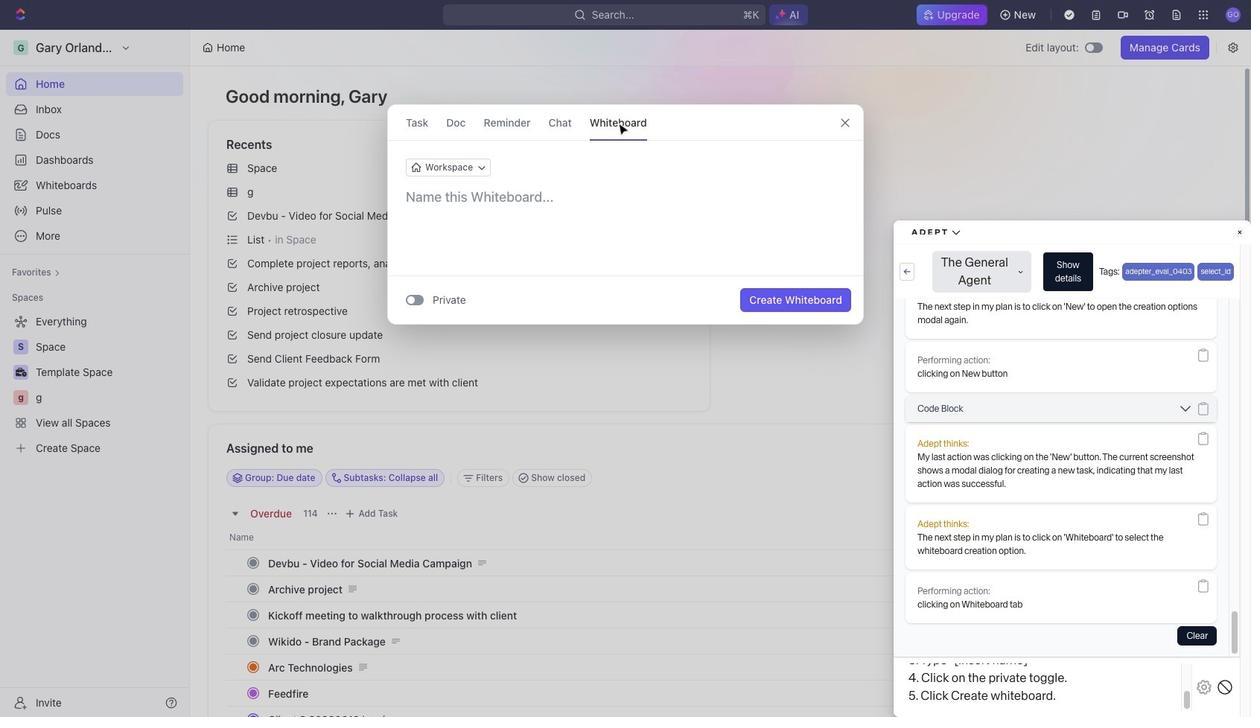 Task type: describe. For each thing, give the bounding box(es) containing it.
sidebar navigation
[[0, 30, 190, 717]]

Name this Whiteboard... field
[[388, 188, 863, 206]]



Task type: locate. For each thing, give the bounding box(es) containing it.
tree inside sidebar "navigation"
[[6, 310, 183, 460]]

Search tasks... text field
[[999, 467, 1148, 489]]

dialog
[[387, 104, 864, 325]]

tree
[[6, 310, 183, 460]]



Task type: vqa. For each thing, say whether or not it's contained in the screenshot.
right Invite
no



